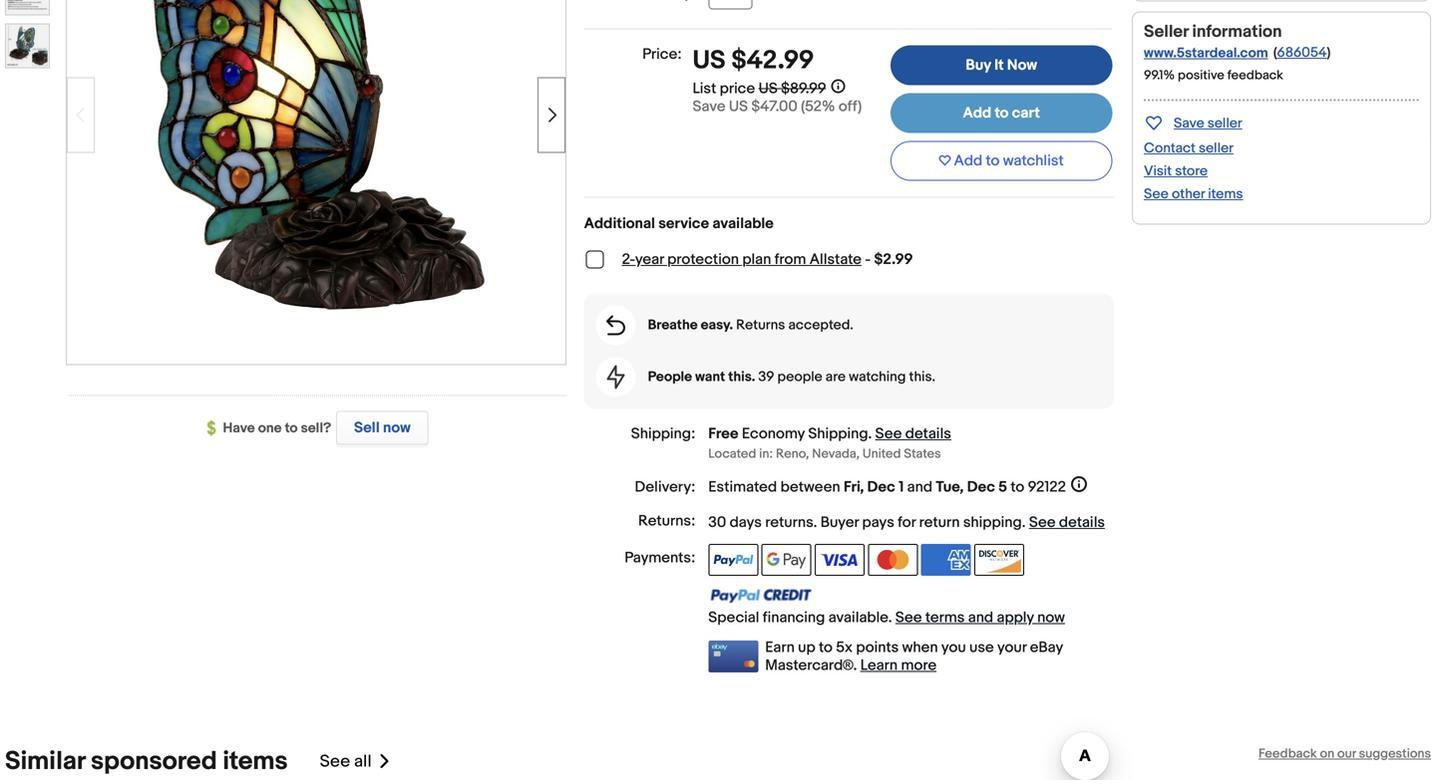 Task type: locate. For each thing, give the bounding box(es) containing it.
. for returns
[[813, 514, 817, 532]]

1
[[899, 479, 904, 497]]

add inside "add to cart" 'link'
[[963, 104, 991, 122]]

see terms and apply now link
[[895, 609, 1065, 627]]

0 vertical spatial with details__icon image
[[606, 316, 625, 336]]

all
[[354, 752, 372, 773]]

seller down save seller
[[1199, 140, 1234, 157]]

save inside save seller button
[[1174, 115, 1204, 132]]

www.5stardeal.com link
[[1144, 45, 1268, 62]]

686054 link
[[1277, 44, 1327, 61]]

seller inside save seller button
[[1207, 115, 1242, 132]]

now right sell
[[383, 419, 411, 437]]

us left $47.00
[[729, 98, 748, 116]]

1 horizontal spatial save
[[1174, 115, 1204, 132]]

save up the contact seller link
[[1174, 115, 1204, 132]]

details up the states
[[905, 425, 951, 443]]

0 vertical spatial items
[[1208, 186, 1243, 203]]

this. right watching at the top of the page
[[909, 369, 935, 386]]

save for save seller
[[1174, 115, 1204, 132]]

and
[[907, 479, 933, 497], [968, 609, 993, 627]]

one
[[258, 420, 282, 437]]

days
[[730, 514, 762, 532]]

items right other
[[1208, 186, 1243, 203]]

0 vertical spatial and
[[907, 479, 933, 497]]

to left cart
[[995, 104, 1009, 122]]

fri,
[[844, 479, 864, 497]]

1 this. from the left
[[728, 369, 755, 386]]

available
[[712, 215, 774, 233]]

add to watchlist
[[954, 152, 1064, 170]]

returns
[[765, 514, 813, 532]]

see all
[[320, 752, 372, 773]]

add inside add to watchlist button
[[954, 152, 983, 170]]

terms
[[925, 609, 965, 627]]

seller up the contact seller link
[[1207, 115, 1242, 132]]

dec left '5'
[[967, 479, 995, 497]]

sell?
[[301, 420, 331, 437]]

with details__icon image for people
[[607, 366, 625, 389]]

now inside us $42.99 main content
[[1037, 609, 1065, 627]]

return
[[919, 514, 960, 532]]

feedback
[[1227, 68, 1283, 83]]

reno,
[[776, 447, 809, 462]]

on
[[1320, 747, 1335, 762]]

mastercard®.
[[765, 657, 857, 675]]

1 vertical spatial items
[[223, 747, 288, 778]]

add down the buy
[[963, 104, 991, 122]]

see details link
[[875, 425, 951, 443], [1029, 514, 1105, 532]]

0 horizontal spatial save
[[693, 98, 726, 116]]

1 horizontal spatial this.
[[909, 369, 935, 386]]

and up use
[[968, 609, 993, 627]]

people
[[777, 369, 822, 386]]

Quantity: text field
[[708, 0, 752, 9]]

details down 92122
[[1059, 514, 1105, 532]]

us $42.99
[[693, 45, 814, 76]]

earn
[[765, 639, 795, 657]]

special
[[708, 609, 759, 627]]

. left buyer
[[813, 514, 817, 532]]

dollar sign image
[[207, 421, 223, 437]]

information
[[1192, 21, 1282, 42]]

buy it now
[[966, 56, 1037, 74]]

www.5stardeal.com
[[1144, 45, 1268, 62]]

see left all
[[320, 752, 350, 773]]

1 horizontal spatial see details link
[[1029, 514, 1105, 532]]

and right 1 at the right bottom of page
[[907, 479, 933, 497]]

save seller button
[[1144, 111, 1242, 134]]

see
[[1144, 186, 1169, 203], [875, 425, 902, 443], [1029, 514, 1056, 532], [895, 609, 922, 627], [320, 752, 350, 773]]

1 vertical spatial details
[[1059, 514, 1105, 532]]

1 vertical spatial now
[[1037, 609, 1065, 627]]

visa image
[[815, 545, 865, 576]]

)
[[1327, 44, 1331, 61]]

$2.99
[[874, 251, 913, 269]]

united
[[863, 447, 901, 462]]

(
[[1273, 44, 1277, 61]]

breathe easy. returns accepted.
[[648, 317, 853, 334]]

with details__icon image
[[606, 316, 625, 336], [607, 366, 625, 389]]

see down the 'visit'
[[1144, 186, 1169, 203]]

accepted.
[[788, 317, 853, 334]]

us up list
[[693, 45, 726, 76]]

details inside free economy shipping . see details located in: reno, nevada, united states
[[905, 425, 951, 443]]

you
[[941, 639, 966, 657]]

our
[[1337, 747, 1356, 762]]

store
[[1175, 163, 1208, 180]]

see details link down 92122
[[1029, 514, 1105, 532]]

add to cart
[[963, 104, 1040, 122]]

save us $47.00 (52% off)
[[693, 98, 862, 116]]

1 vertical spatial with details__icon image
[[607, 366, 625, 389]]

and for terms
[[968, 609, 993, 627]]

us down $42.99
[[759, 80, 778, 98]]

returns:
[[638, 513, 695, 531]]

. up united at the right
[[868, 425, 872, 443]]

1 vertical spatial seller
[[1199, 140, 1234, 157]]

use
[[969, 639, 994, 657]]

add for add to cart
[[963, 104, 991, 122]]

save inside us $42.99 main content
[[693, 98, 726, 116]]

see details link up the states
[[875, 425, 951, 443]]

buy it now link
[[890, 45, 1112, 85]]

0 horizontal spatial details
[[905, 425, 951, 443]]

2 with details__icon image from the top
[[607, 366, 625, 389]]

seller
[[1144, 21, 1188, 42]]

suggestions
[[1359, 747, 1431, 762]]

price:
[[642, 45, 682, 63]]

. inside free economy shipping . see details located in: reno, nevada, united states
[[868, 425, 872, 443]]

with details__icon image left breathe
[[606, 316, 625, 336]]

1 vertical spatial add
[[954, 152, 983, 170]]

us
[[693, 45, 726, 76], [759, 80, 778, 98], [729, 98, 748, 116]]

shipping
[[808, 425, 868, 443]]

see inside contact seller visit store see other items
[[1144, 186, 1169, 203]]

1 horizontal spatial now
[[1037, 609, 1065, 627]]

save seller
[[1174, 115, 1242, 132]]

0 vertical spatial now
[[383, 419, 411, 437]]

$47.00
[[751, 98, 798, 116]]

.
[[868, 425, 872, 443], [813, 514, 817, 532], [1022, 514, 1026, 532]]

$89.99
[[781, 80, 826, 98]]

see up united at the right
[[875, 425, 902, 443]]

seller information www.5stardeal.com ( 686054 ) 99.1% positive feedback
[[1144, 21, 1331, 83]]

0 horizontal spatial .
[[813, 514, 817, 532]]

1 with details__icon image from the top
[[606, 316, 625, 336]]

nevada,
[[812, 447, 860, 462]]

save
[[693, 98, 726, 116], [1174, 115, 1204, 132]]

buy
[[966, 56, 991, 74]]

1 horizontal spatial details
[[1059, 514, 1105, 532]]

save for save us $47.00 (52% off)
[[693, 98, 726, 116]]

with details__icon image left people
[[607, 366, 625, 389]]

visit store link
[[1144, 163, 1208, 180]]

learn more
[[860, 657, 937, 675]]

seller for save
[[1207, 115, 1242, 132]]

0 horizontal spatial items
[[223, 747, 288, 778]]

picture 3 of 4 image
[[6, 0, 49, 14]]

watchlist
[[1003, 152, 1064, 170]]

payments:
[[625, 550, 695, 567]]

dec left 1 at the right bottom of page
[[867, 479, 895, 497]]

1 horizontal spatial us
[[729, 98, 748, 116]]

in:
[[759, 447, 773, 462]]

items left see all text box
[[223, 747, 288, 778]]

additional
[[584, 215, 655, 233]]

1 vertical spatial and
[[968, 609, 993, 627]]

1 horizontal spatial and
[[968, 609, 993, 627]]

0 vertical spatial add
[[963, 104, 991, 122]]

0 horizontal spatial and
[[907, 479, 933, 497]]

shipping:
[[631, 425, 695, 443]]

up
[[798, 639, 815, 657]]

estimated between fri, dec 1 and tue, dec 5 to 92122
[[708, 479, 1066, 497]]

1 horizontal spatial items
[[1208, 186, 1243, 203]]

$42.99
[[731, 45, 814, 76]]

0 horizontal spatial dec
[[867, 479, 895, 497]]

delivery:
[[635, 479, 695, 497]]

for
[[898, 514, 916, 532]]

free economy shipping . see details located in: reno, nevada, united states
[[708, 425, 951, 462]]

seller inside contact seller visit store see other items
[[1199, 140, 1234, 157]]

to left 5x
[[819, 639, 833, 657]]

0 vertical spatial seller
[[1207, 115, 1242, 132]]

39
[[758, 369, 774, 386]]

to left 'watchlist'
[[986, 152, 1000, 170]]

now up ebay
[[1037, 609, 1065, 627]]

30 days returns . buyer pays for return shipping . see details
[[708, 514, 1105, 532]]

want
[[695, 369, 725, 386]]

0 horizontal spatial this.
[[728, 369, 755, 386]]

. up discover 'image'
[[1022, 514, 1026, 532]]

easy.
[[701, 317, 733, 334]]

sponsored
[[91, 747, 217, 778]]

1 horizontal spatial .
[[868, 425, 872, 443]]

2 horizontal spatial .
[[1022, 514, 1026, 532]]

see inside free economy shipping . see details located in: reno, nevada, united states
[[875, 425, 902, 443]]

See all text field
[[320, 752, 372, 773]]

save down us $42.99
[[693, 98, 726, 116]]

0 vertical spatial details
[[905, 425, 951, 443]]

add
[[963, 104, 991, 122], [954, 152, 983, 170]]

. for shipping
[[868, 425, 872, 443]]

this. left 39
[[728, 369, 755, 386]]

add down "add to cart" 'link'
[[954, 152, 983, 170]]

1 horizontal spatial dec
[[967, 479, 995, 497]]

similar sponsored items
[[5, 747, 288, 778]]

0 horizontal spatial see details link
[[875, 425, 951, 443]]

dec
[[867, 479, 895, 497], [967, 479, 995, 497]]



Task type: describe. For each thing, give the bounding box(es) containing it.
picture 4 of 4 image
[[6, 24, 49, 67]]

2-
[[622, 251, 635, 269]]

see other items link
[[1144, 186, 1243, 203]]

0 vertical spatial see details link
[[875, 425, 951, 443]]

to inside 'link'
[[995, 104, 1009, 122]]

breathe
[[648, 317, 698, 334]]

tue,
[[936, 479, 964, 497]]

your
[[997, 639, 1027, 657]]

plan
[[742, 251, 771, 269]]

people want this. 39 people are watching this.
[[648, 369, 935, 386]]

2 this. from the left
[[909, 369, 935, 386]]

see up when at the bottom right
[[895, 609, 922, 627]]

additional service available
[[584, 215, 774, 233]]

people
[[648, 369, 692, 386]]

0 horizontal spatial us
[[693, 45, 726, 76]]

2-year protection plan from allstate - $2.99
[[622, 251, 913, 269]]

with details__icon image for breathe
[[606, 316, 625, 336]]

to right one
[[285, 420, 298, 437]]

are
[[826, 369, 846, 386]]

see all link
[[320, 747, 392, 778]]

paypal image
[[708, 545, 758, 576]]

watching
[[849, 369, 906, 386]]

it
[[994, 56, 1004, 74]]

service
[[658, 215, 709, 233]]

us $42.99 main content
[[584, 0, 1114, 675]]

discover image
[[974, 545, 1024, 576]]

ebay
[[1030, 639, 1063, 657]]

states
[[904, 447, 941, 462]]

sell
[[354, 419, 380, 437]]

to inside earn up to 5x points when you use your ebay mastercard®.
[[819, 639, 833, 657]]

1 dec from the left
[[867, 479, 895, 497]]

686054
[[1277, 44, 1327, 61]]

american express image
[[921, 545, 971, 576]]

feedback on our suggestions link
[[1259, 747, 1431, 762]]

have one to sell?
[[223, 420, 331, 437]]

when
[[902, 639, 938, 657]]

99.1%
[[1144, 68, 1175, 83]]

add to watchlist button
[[890, 141, 1112, 181]]

92122
[[1028, 479, 1066, 497]]

positive
[[1178, 68, 1225, 83]]

free
[[708, 425, 738, 443]]

off)
[[839, 98, 862, 116]]

from
[[775, 251, 806, 269]]

ebay mastercard image
[[708, 641, 758, 673]]

similar
[[5, 747, 85, 778]]

returns
[[736, 317, 785, 334]]

1 vertical spatial see details link
[[1029, 514, 1105, 532]]

0 horizontal spatial now
[[383, 419, 411, 437]]

price
[[720, 80, 755, 98]]

contact
[[1144, 140, 1196, 157]]

learn
[[860, 657, 898, 675]]

sell now
[[354, 419, 411, 437]]

apply
[[997, 609, 1034, 627]]

contact seller link
[[1144, 140, 1234, 157]]

2 horizontal spatial us
[[759, 80, 778, 98]]

to inside button
[[986, 152, 1000, 170]]

tiffany style butterfly table desk lamp home decor lighting stained glass - picture 1 of 4 image
[[67, 0, 565, 362]]

2 dec from the left
[[967, 479, 995, 497]]

5
[[998, 479, 1007, 497]]

year
[[635, 251, 664, 269]]

now
[[1007, 56, 1037, 74]]

google pay image
[[762, 545, 811, 576]]

to right '5'
[[1011, 479, 1024, 497]]

list price us $89.99
[[693, 80, 826, 98]]

seller for contact
[[1199, 140, 1234, 157]]

cart
[[1012, 104, 1040, 122]]

sell now link
[[331, 411, 428, 445]]

special financing available. see terms and apply now
[[708, 609, 1065, 627]]

available.
[[828, 609, 892, 627]]

other
[[1172, 186, 1205, 203]]

earn up to 5x points when you use your ebay mastercard®.
[[765, 639, 1063, 675]]

between
[[780, 479, 840, 497]]

protection
[[667, 251, 739, 269]]

add for add to watchlist
[[954, 152, 983, 170]]

and for 1
[[907, 479, 933, 497]]

feedback
[[1259, 747, 1317, 762]]

estimated
[[708, 479, 777, 497]]

items inside contact seller visit store see other items
[[1208, 186, 1243, 203]]

(52%
[[801, 98, 835, 116]]

see down 92122
[[1029, 514, 1056, 532]]

30
[[708, 514, 726, 532]]

economy
[[742, 425, 805, 443]]

shipping
[[963, 514, 1022, 532]]

learn more link
[[860, 657, 937, 675]]

master card image
[[868, 545, 918, 576]]

points
[[856, 639, 899, 657]]

allstate
[[810, 251, 862, 269]]

list
[[693, 80, 716, 98]]

have
[[223, 420, 255, 437]]

5x
[[836, 639, 853, 657]]

pays
[[862, 514, 894, 532]]

paypal credit image
[[708, 588, 812, 604]]

-
[[865, 251, 871, 269]]



Task type: vqa. For each thing, say whether or not it's contained in the screenshot.
LENOVO THINKPAD X1 CARBON GEN 10 INTEL LAPTOP, 14" IPS,  I7-1270P VPRO®, 32GB IMAGE
no



